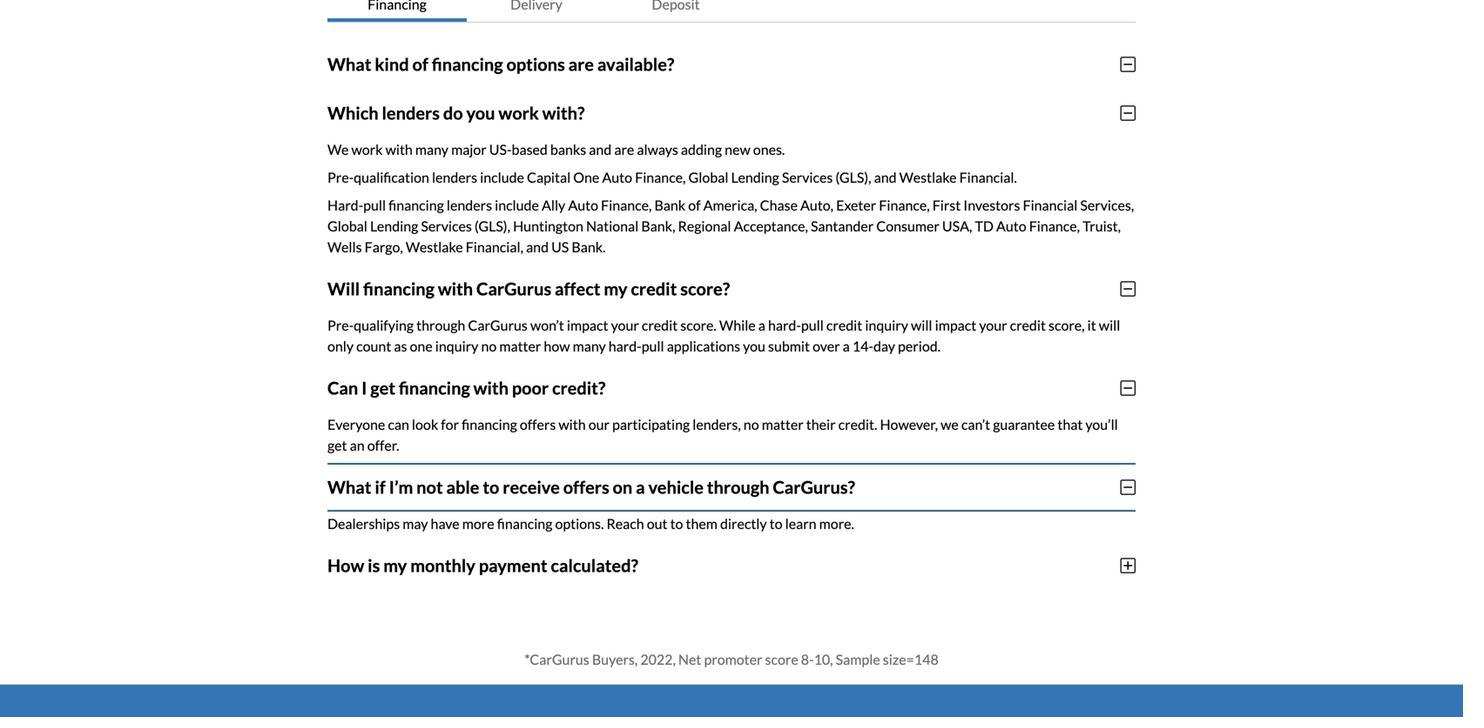 Task type: describe. For each thing, give the bounding box(es) containing it.
minus square image for what kind of financing options are available?
[[1121, 56, 1136, 73]]

hard-
[[328, 197, 363, 214]]

offer.
[[367, 437, 399, 454]]

financing up look
[[399, 378, 470, 399]]

minus square image for can i get financing with poor credit?
[[1121, 380, 1136, 397]]

westlake inside hard-pull financing lenders include ally auto finance, bank of america, chase auto, exeter finance, first investors financial services, global lending services (gls), huntington national bank, regional acceptance, santander consumer usa, td auto finance, truist, wells fargo, westlake financial, and us bank.
[[406, 238, 463, 255]]

payment
[[479, 556, 548, 576]]

8-
[[801, 651, 814, 668]]

day
[[874, 338, 895, 355]]

1 horizontal spatial and
[[589, 141, 612, 158]]

no inside pre-qualifying through cargurus won't impact your credit score. while a hard-pull credit inquiry will impact your credit score, it will only count as one inquiry no matter how many hard-pull applications you submit over a 14-day period.
[[481, 338, 497, 355]]

size=148
[[883, 651, 939, 668]]

our
[[589, 416, 610, 433]]

can't
[[961, 416, 990, 433]]

matter inside everyone can look for financing offers with our participating lenders, no matter their credit. however, we can't guarantee that you'll get an offer.
[[762, 416, 804, 433]]

1 tab from the left
[[328, 0, 467, 22]]

and inside hard-pull financing lenders include ally auto finance, bank of america, chase auto, exeter finance, first investors financial services, global lending services (gls), huntington national bank, regional acceptance, santander consumer usa, td auto finance, truist, wells fargo, westlake financial, and us bank.
[[526, 238, 549, 255]]

0 vertical spatial include
[[480, 169, 524, 186]]

1 will from the left
[[911, 317, 932, 334]]

score,
[[1049, 317, 1085, 334]]

applications
[[667, 338, 740, 355]]

america,
[[703, 197, 757, 214]]

may
[[403, 515, 428, 532]]

1 vertical spatial work
[[351, 141, 383, 158]]

1 vertical spatial inquiry
[[435, 338, 479, 355]]

include inside hard-pull financing lenders include ally auto finance, bank of america, chase auto, exeter finance, first investors financial services, global lending services (gls), huntington national bank, regional acceptance, santander consumer usa, td auto finance, truist, wells fargo, westlake financial, and us bank.
[[495, 197, 539, 214]]

investors
[[964, 197, 1020, 214]]

work inside dropdown button
[[499, 103, 539, 124]]

credit left "score,"
[[1010, 317, 1046, 334]]

available?
[[597, 54, 674, 75]]

lenders inside dropdown button
[[382, 103, 440, 124]]

(gls), inside hard-pull financing lenders include ally auto finance, bank of america, chase auto, exeter finance, first investors financial services, global lending services (gls), huntington national bank, regional acceptance, santander consumer usa, td auto finance, truist, wells fargo, westlake financial, and us bank.
[[475, 218, 510, 235]]

2 horizontal spatial and
[[874, 169, 897, 186]]

2 tab from the left
[[467, 0, 606, 22]]

lending inside hard-pull financing lenders include ally auto finance, bank of america, chase auto, exeter finance, first investors financial services, global lending services (gls), huntington national bank, regional acceptance, santander consumer usa, td auto finance, truist, wells fargo, westlake financial, and us bank.
[[370, 218, 418, 235]]

major
[[451, 141, 487, 158]]

what for what if i'm not able to receive offers on a vehicle through cargurus?
[[328, 477, 372, 498]]

ally
[[542, 197, 566, 214]]

for
[[441, 416, 459, 433]]

0 vertical spatial services
[[782, 169, 833, 186]]

what kind of financing options are available? button
[[328, 40, 1136, 89]]

with?
[[542, 103, 585, 124]]

options.
[[555, 515, 604, 532]]

0 horizontal spatial my
[[383, 556, 407, 576]]

with up qualification on the left
[[386, 141, 413, 158]]

will financing with cargurus affect my credit score?
[[328, 279, 730, 299]]

offers inside what if i'm not able to receive offers on a vehicle through cargurus? dropdown button
[[563, 477, 609, 498]]

which
[[328, 103, 379, 124]]

which lenders do you work with? button
[[328, 89, 1136, 137]]

won't
[[530, 317, 564, 334]]

credit left score.
[[642, 317, 678, 334]]

only
[[328, 338, 354, 355]]

financial.
[[960, 169, 1017, 186]]

credit up over at the top of page
[[827, 317, 863, 334]]

we
[[328, 141, 349, 158]]

services inside hard-pull financing lenders include ally auto finance, bank of america, chase auto, exeter finance, first investors financial services, global lending services (gls), huntington national bank, regional acceptance, santander consumer usa, td auto finance, truist, wells fargo, westlake financial, and us bank.
[[421, 218, 472, 235]]

consumer
[[876, 218, 940, 235]]

bank.
[[572, 238, 606, 255]]

are inside dropdown button
[[568, 54, 594, 75]]

finance, down 'financial'
[[1029, 218, 1080, 235]]

dealerships may have more financing options. reach out to them directly to learn more.
[[328, 515, 854, 532]]

credit inside dropdown button
[[631, 279, 677, 299]]

that
[[1058, 416, 1083, 433]]

period.
[[898, 338, 941, 355]]

more
[[462, 515, 494, 532]]

new
[[725, 141, 751, 158]]

everyone can look for financing offers with our participating lenders, no matter their credit. however, we can't guarantee that you'll get an offer.
[[328, 416, 1118, 454]]

can
[[388, 416, 409, 433]]

1 vertical spatial are
[[614, 141, 634, 158]]

truist,
[[1083, 218, 1121, 235]]

2022,
[[640, 651, 676, 668]]

1 horizontal spatial hard-
[[768, 317, 801, 334]]

pre- for qualifying
[[328, 317, 354, 334]]

acceptance,
[[734, 218, 808, 235]]

0 horizontal spatial hard-
[[609, 338, 642, 355]]

1 horizontal spatial global
[[689, 169, 729, 186]]

us
[[551, 238, 569, 255]]

guarantee
[[993, 416, 1055, 433]]

options
[[506, 54, 565, 75]]

based
[[512, 141, 548, 158]]

3 tab from the left
[[606, 0, 746, 22]]

everyone
[[328, 416, 385, 433]]

of inside hard-pull financing lenders include ally auto finance, bank of america, chase auto, exeter finance, first investors financial services, global lending services (gls), huntington national bank, regional acceptance, santander consumer usa, td auto finance, truist, wells fargo, westlake financial, and us bank.
[[688, 197, 701, 214]]

2 vertical spatial pull
[[642, 338, 664, 355]]

0 vertical spatial westlake
[[899, 169, 957, 186]]

fargo,
[[365, 238, 403, 255]]

count
[[356, 338, 391, 355]]

able
[[446, 477, 479, 498]]

minus square image for which lenders do you work with?
[[1121, 104, 1136, 122]]

usa,
[[942, 218, 972, 235]]

auto for one
[[602, 169, 632, 186]]

pre-qualification lenders include capital one auto finance, global lending services (gls), and westlake financial.
[[328, 169, 1017, 186]]

qualification
[[354, 169, 429, 186]]

what if i'm not able to receive offers on a vehicle through cargurus? button
[[328, 463, 1136, 512]]

financing inside everyone can look for financing offers with our participating lenders, no matter their credit. however, we can't guarantee that you'll get an offer.
[[462, 416, 517, 433]]

how is my monthly payment calculated?
[[328, 556, 638, 576]]

can
[[328, 378, 358, 399]]

i
[[362, 378, 367, 399]]

sample
[[836, 651, 880, 668]]

out
[[647, 515, 668, 532]]

offers inside everyone can look for financing offers with our participating lenders, no matter their credit. however, we can't guarantee that you'll get an offer.
[[520, 416, 556, 433]]

one
[[573, 169, 600, 186]]

0 vertical spatial a
[[758, 317, 766, 334]]

learn
[[785, 515, 817, 532]]

while
[[719, 317, 756, 334]]

2 horizontal spatial to
[[770, 515, 783, 532]]

score.
[[681, 317, 717, 334]]

receive
[[503, 477, 560, 498]]

to inside dropdown button
[[483, 477, 499, 498]]

finance, up national
[[601, 197, 652, 214]]

financing up which lenders do you work with?
[[432, 54, 503, 75]]

1 vertical spatial pull
[[801, 317, 824, 334]]



Task type: vqa. For each thing, say whether or not it's contained in the screenshot.
FINANCING inside the 'dropdown button'
yes



Task type: locate. For each thing, give the bounding box(es) containing it.
my right is
[[383, 556, 407, 576]]

with inside everyone can look for financing offers with our participating lenders, no matter their credit. however, we can't guarantee that you'll get an offer.
[[559, 416, 586, 433]]

what kind of financing options are available?
[[328, 54, 674, 75]]

get left an at the left of page
[[328, 437, 347, 454]]

pull up over at the top of page
[[801, 317, 824, 334]]

you inside pre-qualifying through cargurus won't impact your credit score. while a hard-pull credit inquiry will impact your credit score, it will only count as one inquiry no matter how many hard-pull applications you submit over a 14-day period.
[[743, 338, 766, 355]]

hard- right how
[[609, 338, 642, 355]]

auto down one
[[568, 197, 598, 214]]

a left the 14-
[[843, 338, 850, 355]]

no
[[481, 338, 497, 355], [744, 416, 759, 433]]

with
[[386, 141, 413, 158], [438, 279, 473, 299], [474, 378, 509, 399], [559, 416, 586, 433]]

westlake right fargo,
[[406, 238, 463, 255]]

monthly
[[410, 556, 476, 576]]

0 vertical spatial lending
[[731, 169, 779, 186]]

1 horizontal spatial your
[[979, 317, 1007, 334]]

with inside will financing with cargurus affect my credit score? dropdown button
[[438, 279, 473, 299]]

1 pre- from the top
[[328, 169, 354, 186]]

a right the while
[[758, 317, 766, 334]]

0 vertical spatial are
[[568, 54, 594, 75]]

plus square image
[[1121, 557, 1136, 575]]

no inside everyone can look for financing offers with our participating lenders, no matter their credit. however, we can't guarantee that you'll get an offer.
[[744, 416, 759, 433]]

1 horizontal spatial a
[[758, 317, 766, 334]]

regional
[[678, 218, 731, 235]]

4 minus square image from the top
[[1121, 479, 1136, 496]]

0 horizontal spatial matter
[[499, 338, 541, 355]]

minus square image
[[1121, 280, 1136, 298]]

global down adding
[[689, 169, 729, 186]]

pre- down we
[[328, 169, 354, 186]]

you down the while
[[743, 338, 766, 355]]

are right options
[[568, 54, 594, 75]]

many left major
[[415, 141, 449, 158]]

and
[[589, 141, 612, 158], [874, 169, 897, 186], [526, 238, 549, 255]]

0 vertical spatial no
[[481, 338, 497, 355]]

0 horizontal spatial auto
[[568, 197, 598, 214]]

inquiry
[[865, 317, 908, 334], [435, 338, 479, 355]]

no up can i get financing with poor credit?
[[481, 338, 497, 355]]

services up the auto,
[[782, 169, 833, 186]]

score?
[[680, 279, 730, 299]]

is
[[368, 556, 380, 576]]

0 vertical spatial what
[[328, 54, 372, 75]]

1 vertical spatial of
[[688, 197, 701, 214]]

if
[[375, 477, 386, 498]]

1 vertical spatial a
[[843, 338, 850, 355]]

pre- up only
[[328, 317, 354, 334]]

dealerships
[[328, 515, 400, 532]]

0 vertical spatial pre-
[[328, 169, 354, 186]]

2 impact from the left
[[935, 317, 977, 334]]

0 horizontal spatial you
[[466, 103, 495, 124]]

pull inside hard-pull financing lenders include ally auto finance, bank of america, chase auto, exeter finance, first investors financial services, global lending services (gls), huntington national bank, regional acceptance, santander consumer usa, td auto finance, truist, wells fargo, westlake financial, and us bank.
[[363, 197, 386, 214]]

through inside pre-qualifying through cargurus won't impact your credit score. while a hard-pull credit inquiry will impact your credit score, it will only count as one inquiry no matter how many hard-pull applications you submit over a 14-day period.
[[416, 317, 465, 334]]

to
[[483, 477, 499, 498], [670, 515, 683, 532], [770, 515, 783, 532]]

2 vertical spatial auto
[[996, 218, 1027, 235]]

matter left the their
[[762, 416, 804, 433]]

will financing with cargurus affect my credit score? button
[[328, 265, 1136, 313]]

0 vertical spatial work
[[499, 103, 539, 124]]

your left "score,"
[[979, 317, 1007, 334]]

pull down qualification on the left
[[363, 197, 386, 214]]

1 what from the top
[[328, 54, 372, 75]]

their
[[806, 416, 836, 433]]

poor
[[512, 378, 549, 399]]

1 horizontal spatial services
[[782, 169, 833, 186]]

1 vertical spatial global
[[328, 218, 367, 235]]

0 vertical spatial inquiry
[[865, 317, 908, 334]]

2 will from the left
[[1099, 317, 1120, 334]]

of inside what kind of financing options are available? dropdown button
[[412, 54, 428, 75]]

1 vertical spatial cargurus
[[468, 317, 528, 334]]

1 horizontal spatial inquiry
[[865, 317, 908, 334]]

services,
[[1080, 197, 1134, 214]]

2 horizontal spatial a
[[843, 338, 850, 355]]

financing down qualification on the left
[[389, 197, 444, 214]]

with down financial,
[[438, 279, 473, 299]]

0 horizontal spatial a
[[636, 477, 645, 498]]

2 your from the left
[[979, 317, 1007, 334]]

to right out
[[670, 515, 683, 532]]

0 vertical spatial many
[[415, 141, 449, 158]]

1 horizontal spatial will
[[1099, 317, 1120, 334]]

1 vertical spatial my
[[383, 556, 407, 576]]

hard- up submit
[[768, 317, 801, 334]]

impact up period.
[[935, 317, 977, 334]]

1 horizontal spatial many
[[573, 338, 606, 355]]

however,
[[880, 416, 938, 433]]

we work with many major us-based banks and are always adding new ones.
[[328, 141, 785, 158]]

minus square image for what if i'm not able to receive offers on a vehicle through cargurus?
[[1121, 479, 1136, 496]]

bank
[[655, 197, 686, 214]]

get right i
[[370, 378, 395, 399]]

0 horizontal spatial lending
[[370, 218, 418, 235]]

0 horizontal spatial pull
[[363, 197, 386, 214]]

to right able
[[483, 477, 499, 498]]

offers
[[520, 416, 556, 433], [563, 477, 609, 498]]

1 horizontal spatial through
[[707, 477, 770, 498]]

minus square image inside what kind of financing options are available? dropdown button
[[1121, 56, 1136, 73]]

us-
[[489, 141, 512, 158]]

0 vertical spatial of
[[412, 54, 428, 75]]

financing down receive
[[497, 515, 553, 532]]

pre-qualifying through cargurus won't impact your credit score. while a hard-pull credit inquiry will impact your credit score, it will only count as one inquiry no matter how many hard-pull applications you submit over a 14-day period.
[[328, 317, 1120, 355]]

hard-pull financing lenders include ally auto finance, bank of america, chase auto, exeter finance, first investors financial services, global lending services (gls), huntington national bank, regional acceptance, santander consumer usa, td auto finance, truist, wells fargo, westlake financial, and us bank.
[[328, 197, 1134, 255]]

0 vertical spatial hard-
[[768, 317, 801, 334]]

1 horizontal spatial impact
[[935, 317, 977, 334]]

3 minus square image from the top
[[1121, 380, 1136, 397]]

1 horizontal spatial westlake
[[899, 169, 957, 186]]

a right the on
[[636, 477, 645, 498]]

many inside pre-qualifying through cargurus won't impact your credit score. while a hard-pull credit inquiry will impact your credit score, it will only count as one inquiry no matter how many hard-pull applications you submit over a 14-day period.
[[573, 338, 606, 355]]

0 horizontal spatial to
[[483, 477, 499, 498]]

1 vertical spatial lenders
[[432, 169, 477, 186]]

0 vertical spatial auto
[[602, 169, 632, 186]]

with left our
[[559, 416, 586, 433]]

credit?
[[552, 378, 606, 399]]

0 vertical spatial (gls),
[[836, 169, 871, 186]]

westlake up first at the top
[[899, 169, 957, 186]]

can i get financing with poor credit?
[[328, 378, 606, 399]]

offers down 'poor'
[[520, 416, 556, 433]]

2 vertical spatial and
[[526, 238, 549, 255]]

pre- inside pre-qualifying through cargurus won't impact your credit score. while a hard-pull credit inquiry will impact your credit score, it will only count as one inquiry no matter how many hard-pull applications you submit over a 14-day period.
[[328, 317, 354, 334]]

auto right one
[[602, 169, 632, 186]]

many
[[415, 141, 449, 158], [573, 338, 606, 355]]

0 vertical spatial get
[[370, 378, 395, 399]]

through inside dropdown button
[[707, 477, 770, 498]]

0 horizontal spatial get
[[328, 437, 347, 454]]

you'll
[[1086, 416, 1118, 433]]

0 horizontal spatial westlake
[[406, 238, 463, 255]]

financing
[[432, 54, 503, 75], [389, 197, 444, 214], [363, 279, 435, 299], [399, 378, 470, 399], [462, 416, 517, 433], [497, 515, 553, 532]]

over
[[813, 338, 840, 355]]

how is my monthly payment calculated? button
[[328, 542, 1136, 590]]

kind
[[375, 54, 409, 75]]

include down us-
[[480, 169, 524, 186]]

pre- for qualification
[[328, 169, 354, 186]]

not
[[416, 477, 443, 498]]

minus square image inside what if i'm not able to receive offers on a vehicle through cargurus? dropdown button
[[1121, 479, 1136, 496]]

are
[[568, 54, 594, 75], [614, 141, 634, 158]]

promoter
[[704, 651, 763, 668]]

get inside everyone can look for financing offers with our participating lenders, no matter their credit. however, we can't guarantee that you'll get an offer.
[[328, 437, 347, 454]]

2 what from the top
[[328, 477, 372, 498]]

banks
[[550, 141, 586, 158]]

through up one at the left top of the page
[[416, 317, 465, 334]]

and up exeter
[[874, 169, 897, 186]]

will
[[911, 317, 932, 334], [1099, 317, 1120, 334]]

what inside what kind of financing options are available? dropdown button
[[328, 54, 372, 75]]

what if i'm not able to receive offers on a vehicle through cargurus?
[[328, 477, 855, 498]]

it
[[1088, 317, 1096, 334]]

your left score.
[[611, 317, 639, 334]]

what left if
[[328, 477, 372, 498]]

my right affect
[[604, 279, 628, 299]]

cargurus for affect
[[476, 279, 552, 299]]

financial,
[[466, 238, 523, 255]]

impact up how
[[567, 317, 608, 334]]

hard-
[[768, 317, 801, 334], [609, 338, 642, 355]]

1 horizontal spatial offers
[[563, 477, 609, 498]]

global down hard-
[[328, 218, 367, 235]]

0 vertical spatial cargurus
[[476, 279, 552, 299]]

(gls), up exeter
[[836, 169, 871, 186]]

them
[[686, 515, 718, 532]]

1 minus square image from the top
[[1121, 56, 1136, 73]]

you right "do"
[[466, 103, 495, 124]]

can i get financing with poor credit? button
[[328, 364, 1136, 413]]

what for what kind of financing options are available?
[[328, 54, 372, 75]]

1 your from the left
[[611, 317, 639, 334]]

tab list
[[328, 0, 1136, 22]]

1 horizontal spatial pull
[[642, 338, 664, 355]]

lenders inside hard-pull financing lenders include ally auto finance, bank of america, chase auto, exeter finance, first investors financial services, global lending services (gls), huntington national bank, regional acceptance, santander consumer usa, td auto finance, truist, wells fargo, westlake financial, and us bank.
[[447, 197, 492, 214]]

1 horizontal spatial my
[[604, 279, 628, 299]]

1 horizontal spatial are
[[614, 141, 634, 158]]

0 horizontal spatial impact
[[567, 317, 608, 334]]

*cargurus
[[525, 651, 589, 668]]

financing up qualifying
[[363, 279, 435, 299]]

what
[[328, 54, 372, 75], [328, 477, 372, 498]]

1 horizontal spatial matter
[[762, 416, 804, 433]]

0 vertical spatial through
[[416, 317, 465, 334]]

pull left applications
[[642, 338, 664, 355]]

work up based
[[499, 103, 539, 124]]

auto right td
[[996, 218, 1027, 235]]

net
[[678, 651, 702, 668]]

cargurus down financial,
[[476, 279, 552, 299]]

tab up options
[[467, 0, 606, 22]]

0 vertical spatial matter
[[499, 338, 541, 355]]

finance,
[[635, 169, 686, 186], [601, 197, 652, 214], [879, 197, 930, 214], [1029, 218, 1080, 235]]

1 horizontal spatial work
[[499, 103, 539, 124]]

you inside dropdown button
[[466, 103, 495, 124]]

cargurus inside pre-qualifying through cargurus won't impact your credit score. while a hard-pull credit inquiry will impact your credit score, it will only count as one inquiry no matter how many hard-pull applications you submit over a 14-day period.
[[468, 317, 528, 334]]

capital
[[527, 169, 571, 186]]

0 horizontal spatial many
[[415, 141, 449, 158]]

1 horizontal spatial (gls),
[[836, 169, 871, 186]]

will right it
[[1099, 317, 1120, 334]]

minus square image
[[1121, 56, 1136, 73], [1121, 104, 1136, 122], [1121, 380, 1136, 397], [1121, 479, 1136, 496]]

2 horizontal spatial auto
[[996, 218, 1027, 235]]

of right kind
[[412, 54, 428, 75]]

exeter
[[836, 197, 876, 214]]

0 horizontal spatial offers
[[520, 416, 556, 433]]

1 impact from the left
[[567, 317, 608, 334]]

lenders,
[[693, 416, 741, 433]]

1 vertical spatial include
[[495, 197, 539, 214]]

impact
[[567, 317, 608, 334], [935, 317, 977, 334]]

0 horizontal spatial will
[[911, 317, 932, 334]]

what inside what if i'm not able to receive offers on a vehicle through cargurus? dropdown button
[[328, 477, 372, 498]]

0 vertical spatial and
[[589, 141, 612, 158]]

2 minus square image from the top
[[1121, 104, 1136, 122]]

2 pre- from the top
[[328, 317, 354, 334]]

0 vertical spatial lenders
[[382, 103, 440, 124]]

and up one
[[589, 141, 612, 158]]

score
[[765, 651, 798, 668]]

0 vertical spatial global
[[689, 169, 729, 186]]

to left learn
[[770, 515, 783, 532]]

include
[[480, 169, 524, 186], [495, 197, 539, 214]]

0 horizontal spatial your
[[611, 317, 639, 334]]

*cargurus buyers, 2022, net promoter score 8-10, sample size=148
[[525, 651, 939, 668]]

0 vertical spatial my
[[604, 279, 628, 299]]

you
[[466, 103, 495, 124], [743, 338, 766, 355]]

we
[[941, 416, 959, 433]]

lenders left "do"
[[382, 103, 440, 124]]

finance, down always
[[635, 169, 686, 186]]

0 horizontal spatial (gls),
[[475, 218, 510, 235]]

minus square image inside which lenders do you work with? dropdown button
[[1121, 104, 1136, 122]]

auto for ally
[[568, 197, 598, 214]]

0 horizontal spatial and
[[526, 238, 549, 255]]

1 vertical spatial through
[[707, 477, 770, 498]]

of up regional
[[688, 197, 701, 214]]

cargurus?
[[773, 477, 855, 498]]

1 vertical spatial lending
[[370, 218, 418, 235]]

credit left score?
[[631, 279, 677, 299]]

with inside can i get financing with poor credit? dropdown button
[[474, 378, 509, 399]]

1 horizontal spatial of
[[688, 197, 701, 214]]

are left always
[[614, 141, 634, 158]]

1 horizontal spatial auto
[[602, 169, 632, 186]]

get inside dropdown button
[[370, 378, 395, 399]]

cargurus for won't
[[468, 317, 528, 334]]

auto,
[[801, 197, 834, 214]]

inquiry right one at the left top of the page
[[435, 338, 479, 355]]

have
[[431, 515, 460, 532]]

minus square image inside can i get financing with poor credit? dropdown button
[[1121, 380, 1136, 397]]

2 vertical spatial lenders
[[447, 197, 492, 214]]

more.
[[819, 515, 854, 532]]

work right we
[[351, 141, 383, 158]]

matter inside pre-qualifying through cargurus won't impact your credit score. while a hard-pull credit inquiry will impact your credit score, it will only count as one inquiry no matter how many hard-pull applications you submit over a 14-day period.
[[499, 338, 541, 355]]

on
[[613, 477, 633, 498]]

through
[[416, 317, 465, 334], [707, 477, 770, 498]]

chase
[[760, 197, 798, 214]]

0 horizontal spatial no
[[481, 338, 497, 355]]

with left 'poor'
[[474, 378, 509, 399]]

1 horizontal spatial lending
[[731, 169, 779, 186]]

santander
[[811, 218, 874, 235]]

0 horizontal spatial services
[[421, 218, 472, 235]]

cargurus down the will financing with cargurus affect my credit score?
[[468, 317, 528, 334]]

as
[[394, 338, 407, 355]]

0 horizontal spatial global
[[328, 218, 367, 235]]

what left kind
[[328, 54, 372, 75]]

0 horizontal spatial work
[[351, 141, 383, 158]]

1 vertical spatial westlake
[[406, 238, 463, 255]]

buyers,
[[592, 651, 638, 668]]

of
[[412, 54, 428, 75], [688, 197, 701, 214]]

tab up kind
[[328, 0, 467, 22]]

financing right for
[[462, 416, 517, 433]]

1 vertical spatial services
[[421, 218, 472, 235]]

and left us
[[526, 238, 549, 255]]

lending
[[731, 169, 779, 186], [370, 218, 418, 235]]

inquiry up the day
[[865, 317, 908, 334]]

lenders down major
[[432, 169, 477, 186]]

0 horizontal spatial of
[[412, 54, 428, 75]]

(gls),
[[836, 169, 871, 186], [475, 218, 510, 235]]

1 horizontal spatial to
[[670, 515, 683, 532]]

tab
[[328, 0, 467, 22], [467, 0, 606, 22], [606, 0, 746, 22]]

financing inside hard-pull financing lenders include ally auto finance, bank of america, chase auto, exeter finance, first investors financial services, global lending services (gls), huntington national bank, regional acceptance, santander consumer usa, td auto finance, truist, wells fargo, westlake financial, and us bank.
[[389, 197, 444, 214]]

finance, up consumer
[[879, 197, 930, 214]]

10,
[[814, 651, 833, 668]]

will up period.
[[911, 317, 932, 334]]

tab up available?
[[606, 0, 746, 22]]

through up directly
[[707, 477, 770, 498]]

services up financial,
[[421, 218, 472, 235]]

global inside hard-pull financing lenders include ally auto finance, bank of america, chase auto, exeter finance, first investors financial services, global lending services (gls), huntington national bank, regional acceptance, santander consumer usa, td auto finance, truist, wells fargo, westlake financial, and us bank.
[[328, 218, 367, 235]]

credit
[[631, 279, 677, 299], [642, 317, 678, 334], [827, 317, 863, 334], [1010, 317, 1046, 334]]

lending down ones.
[[731, 169, 779, 186]]

matter down won't
[[499, 338, 541, 355]]

calculated?
[[551, 556, 638, 576]]

directly
[[720, 515, 767, 532]]

(gls), up financial,
[[475, 218, 510, 235]]

include left ally
[[495, 197, 539, 214]]

cargurus inside will financing with cargurus affect my credit score? dropdown button
[[476, 279, 552, 299]]

global
[[689, 169, 729, 186], [328, 218, 367, 235]]

a inside dropdown button
[[636, 477, 645, 498]]

which lenders do you work with?
[[328, 103, 585, 124]]

1 vertical spatial get
[[328, 437, 347, 454]]

1 vertical spatial auto
[[568, 197, 598, 214]]

lending up fargo,
[[370, 218, 418, 235]]

1 vertical spatial and
[[874, 169, 897, 186]]

1 vertical spatial matter
[[762, 416, 804, 433]]

lenders up financial,
[[447, 197, 492, 214]]

td
[[975, 218, 994, 235]]

1 vertical spatial pre-
[[328, 317, 354, 334]]

1 vertical spatial hard-
[[609, 338, 642, 355]]

many right how
[[573, 338, 606, 355]]

1 vertical spatial (gls),
[[475, 218, 510, 235]]

1 vertical spatial no
[[744, 416, 759, 433]]

0 horizontal spatial inquiry
[[435, 338, 479, 355]]

1 vertical spatial offers
[[563, 477, 609, 498]]

offers left the on
[[563, 477, 609, 498]]

i'm
[[389, 477, 413, 498]]

1 vertical spatial what
[[328, 477, 372, 498]]

1 horizontal spatial you
[[743, 338, 766, 355]]

2 vertical spatial a
[[636, 477, 645, 498]]

how
[[544, 338, 570, 355]]

reach
[[607, 515, 644, 532]]

no right lenders,
[[744, 416, 759, 433]]

look
[[412, 416, 438, 433]]

huntington
[[513, 218, 583, 235]]

2 horizontal spatial pull
[[801, 317, 824, 334]]



